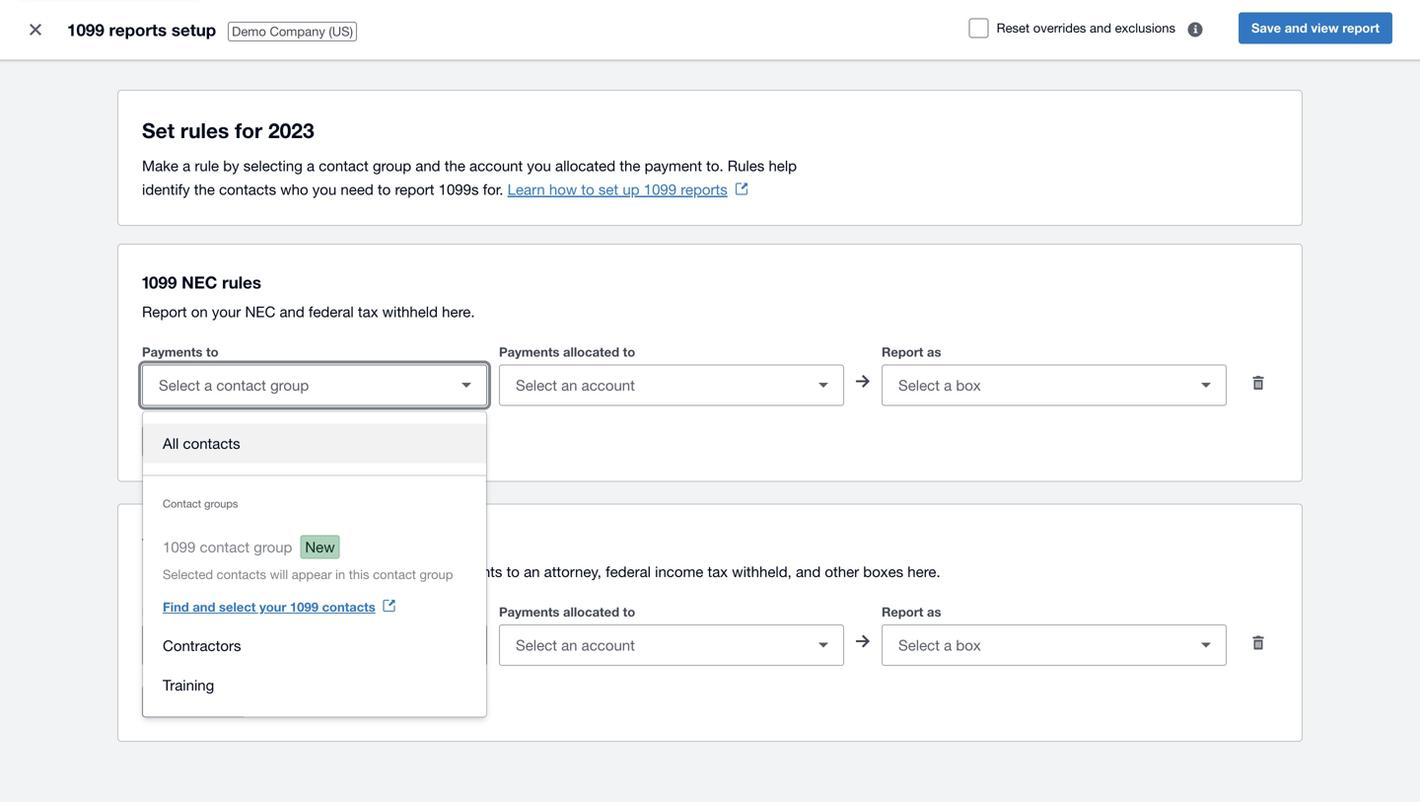 Task type: vqa. For each thing, say whether or not it's contained in the screenshot.
Awaiting
no



Task type: locate. For each thing, give the bounding box(es) containing it.
1 vertical spatial as
[[927, 604, 942, 620]]

report
[[1343, 20, 1380, 36], [395, 181, 435, 198]]

your
[[212, 303, 241, 320], [259, 599, 287, 615]]

clear overrides and exclusions image
[[1176, 10, 1216, 49]]

other
[[825, 563, 860, 580]]

payments to field up all contacts button
[[143, 367, 447, 404]]

2 vertical spatial contact
[[373, 567, 416, 582]]

1 payments allocated to field from the top
[[500, 367, 804, 404]]

1099
[[67, 20, 104, 39], [644, 181, 677, 198], [142, 272, 177, 292], [142, 532, 177, 552], [163, 538, 196, 555], [290, 599, 319, 615]]

0 vertical spatial contact
[[319, 157, 369, 174]]

0 vertical spatial new rule
[[155, 434, 209, 449]]

expand list of boxes image
[[1187, 626, 1226, 665]]

here.
[[442, 303, 475, 320], [908, 563, 941, 580]]

you right who
[[313, 181, 337, 198]]

2 payments allocated to field from the top
[[500, 627, 804, 664]]

0 vertical spatial new rule button
[[142, 426, 246, 457]]

contacts right all on the left of the page
[[183, 435, 240, 452]]

group inside 'make a rule by selecting a contact group and the account you allocated the payment to. rules help identify the contacts who you need to report 1099s for.'
[[373, 157, 412, 174]]

0 vertical spatial rule
[[195, 157, 219, 174]]

report as field for 1099 misc rules
[[883, 627, 1187, 664]]

1 vertical spatial payments to
[[142, 604, 219, 620]]

set rules for 2023
[[142, 118, 314, 143]]

0 horizontal spatial group
[[254, 538, 292, 555]]

group up need
[[373, 157, 412, 174]]

demo
[[232, 24, 266, 39]]

expand list image for 1099 nec rules
[[804, 366, 844, 405]]

expand list image for 1099 misc rules
[[804, 626, 844, 665]]

2 report as from the top
[[882, 604, 942, 620]]

rule for nec
[[186, 434, 209, 449]]

all contacts button
[[143, 424, 486, 463]]

2 vertical spatial new
[[155, 694, 182, 709]]

contact up need
[[319, 157, 369, 174]]

income
[[655, 563, 704, 580]]

group for this
[[420, 567, 453, 582]]

new rule button up contact groups
[[142, 426, 246, 457]]

your down 1099 nec rules
[[212, 303, 241, 320]]

tax right income
[[708, 563, 728, 580]]

2 payments allocated to from the top
[[499, 604, 636, 620]]

rule down contractors
[[186, 694, 209, 709]]

rule right all on the left of the page
[[186, 434, 209, 449]]

the right identify
[[194, 181, 215, 198]]

in
[[335, 567, 345, 582]]

here. right withheld
[[442, 303, 475, 320]]

1 horizontal spatial your
[[259, 599, 287, 615]]

0 vertical spatial federal
[[309, 303, 354, 320]]

1 horizontal spatial group
[[373, 157, 412, 174]]

1 vertical spatial report
[[395, 181, 435, 198]]

1 as from the top
[[927, 344, 942, 360]]

for.
[[483, 181, 504, 198]]

2 vertical spatial rule
[[186, 694, 209, 709]]

rules up rents,
[[230, 532, 269, 552]]

0 vertical spatial tax
[[358, 303, 378, 320]]

0 horizontal spatial nec
[[182, 272, 217, 292]]

federal left income
[[606, 563, 651, 580]]

new down contractors
[[155, 694, 182, 709]]

1 horizontal spatial report
[[1343, 20, 1380, 36]]

1 horizontal spatial here.
[[908, 563, 941, 580]]

Payments allocated to field
[[500, 367, 804, 404], [500, 627, 804, 664]]

account
[[470, 157, 523, 174]]

1 vertical spatial your
[[259, 599, 287, 615]]

1 vertical spatial on
[[191, 563, 208, 580]]

delete the empty rule image
[[1239, 363, 1279, 403]]

rule left by
[[195, 157, 219, 174]]

payment
[[645, 157, 702, 174]]

report inside save and view report button
[[1343, 20, 1380, 36]]

the up the up on the left of page
[[620, 157, 641, 174]]

2 on from the top
[[191, 563, 208, 580]]

payments
[[142, 344, 203, 360], [499, 344, 560, 360], [142, 604, 203, 620], [499, 604, 560, 620]]

0 vertical spatial report
[[1343, 20, 1380, 36]]

payments to field up training button on the left of the page
[[143, 627, 447, 664]]

the up 1099s
[[445, 157, 466, 174]]

training button
[[143, 666, 486, 705]]

0 vertical spatial as
[[927, 344, 942, 360]]

reports down the to.
[[681, 181, 728, 198]]

rules for nec
[[222, 272, 262, 292]]

you up learn
[[527, 157, 551, 174]]

0 vertical spatial nec
[[182, 272, 217, 292]]

1 payments to from the top
[[142, 344, 219, 360]]

0 vertical spatial expand list image
[[804, 366, 844, 405]]

to
[[378, 181, 391, 198], [582, 181, 595, 198], [206, 344, 219, 360], [623, 344, 636, 360], [507, 563, 520, 580], [206, 604, 219, 620], [623, 604, 636, 620]]

gross
[[397, 563, 434, 580]]

new inside list box
[[305, 538, 335, 555]]

1 vertical spatial payments to field
[[143, 627, 447, 664]]

payments to down 1099 nec rules
[[142, 344, 219, 360]]

0 horizontal spatial tax
[[358, 303, 378, 320]]

1 horizontal spatial contact
[[319, 157, 369, 174]]

report as
[[882, 344, 942, 360], [882, 604, 942, 620]]

report
[[142, 303, 187, 320], [882, 344, 924, 360], [142, 563, 187, 580], [882, 604, 924, 620]]

for
[[235, 118, 263, 143]]

1 vertical spatial report as field
[[883, 627, 1187, 664]]

1 new rule button from the top
[[142, 426, 246, 457]]

an
[[524, 563, 540, 580]]

contact
[[163, 497, 201, 510]]

2 horizontal spatial contact
[[373, 567, 416, 582]]

tax left withheld
[[358, 303, 378, 320]]

learn how to set up 1099 reports link
[[508, 181, 748, 198]]

rule for misc
[[186, 694, 209, 709]]

rule
[[195, 157, 219, 174], [186, 434, 209, 449], [186, 694, 209, 709]]

contractors
[[163, 637, 241, 654]]

on for nec
[[191, 303, 208, 320]]

0 horizontal spatial the
[[194, 181, 215, 198]]

0 vertical spatial payments to
[[142, 344, 219, 360]]

on for misc
[[191, 563, 208, 580]]

federal
[[309, 303, 354, 320], [606, 563, 651, 580]]

0 vertical spatial you
[[527, 157, 551, 174]]

0 horizontal spatial reports
[[109, 20, 167, 39]]

as for 1099 nec rules
[[927, 344, 942, 360]]

set
[[599, 181, 619, 198]]

1 new rule from the top
[[155, 434, 209, 449]]

new rule
[[155, 434, 209, 449], [155, 694, 209, 709]]

reports left 'setup'
[[109, 20, 167, 39]]

payments to down selected
[[142, 604, 219, 620]]

1 vertical spatial payments allocated to field
[[500, 627, 804, 664]]

on down misc
[[191, 563, 208, 580]]

2 as from the top
[[927, 604, 942, 620]]

you
[[527, 157, 551, 174], [313, 181, 337, 198]]

group
[[143, 412, 486, 717]]

1 report as field from the top
[[883, 367, 1187, 404]]

reports
[[109, 20, 167, 39], [681, 181, 728, 198]]

contact
[[319, 157, 369, 174], [200, 538, 250, 555], [373, 567, 416, 582]]

2 payments to from the top
[[142, 604, 219, 620]]

select
[[219, 599, 256, 615]]

up
[[623, 181, 640, 198]]

1 vertical spatial rule
[[186, 434, 209, 449]]

make
[[142, 157, 179, 174]]

and inside 'make a rule by selecting a contact group and the account you allocated the payment to. rules help identify the contacts who you need to report 1099s for.'
[[416, 157, 441, 174]]

2 a from the left
[[307, 157, 315, 174]]

and inside list box
[[193, 599, 216, 615]]

here. right boxes
[[908, 563, 941, 580]]

1 horizontal spatial nec
[[245, 303, 276, 320]]

0 vertical spatial your
[[212, 303, 241, 320]]

your down will
[[259, 599, 287, 615]]

group up parachute
[[254, 538, 292, 555]]

0 vertical spatial report as field
[[883, 367, 1187, 404]]

new rule down contractors
[[155, 694, 209, 709]]

1099s
[[439, 181, 479, 198]]

a up who
[[307, 157, 315, 174]]

contact right this
[[373, 567, 416, 582]]

rents,
[[212, 563, 249, 580]]

and
[[1090, 20, 1112, 36], [1285, 20, 1308, 36], [416, 157, 441, 174], [280, 303, 305, 320], [796, 563, 821, 580], [193, 599, 216, 615]]

expand list image
[[804, 366, 844, 405], [804, 626, 844, 665]]

payments allocated to
[[499, 344, 636, 360], [499, 604, 636, 620]]

0 vertical spatial payments allocated to field
[[500, 367, 804, 404]]

1 vertical spatial new rule button
[[142, 686, 246, 717]]

contacts
[[219, 181, 276, 198], [183, 435, 240, 452], [217, 567, 266, 582], [322, 599, 376, 615]]

0 horizontal spatial here.
[[442, 303, 475, 320]]

2 new rule from the top
[[155, 694, 209, 709]]

nec
[[182, 272, 217, 292], [245, 303, 276, 320]]

1 vertical spatial federal
[[606, 563, 651, 580]]

2 payments to field from the top
[[143, 627, 447, 664]]

2 new rule button from the top
[[142, 686, 246, 717]]

0 vertical spatial payments allocated to
[[499, 344, 636, 360]]

new rule button for misc
[[142, 686, 246, 717]]

identify
[[142, 181, 190, 198]]

2 vertical spatial group
[[420, 567, 453, 582]]

1 vertical spatial expand list image
[[804, 626, 844, 665]]

and inside button
[[1285, 20, 1308, 36]]

list box containing all contacts
[[143, 412, 486, 717]]

0 vertical spatial group
[[373, 157, 412, 174]]

0 horizontal spatial report
[[395, 181, 435, 198]]

learn how to set up 1099 reports
[[508, 181, 728, 198]]

0 horizontal spatial contact
[[200, 538, 250, 555]]

contact inside 'make a rule by selecting a contact group and the account you allocated the payment to. rules help identify the contacts who you need to report 1099s for.'
[[319, 157, 369, 174]]

1 horizontal spatial reports
[[681, 181, 728, 198]]

boxes
[[864, 563, 904, 580]]

0 vertical spatial allocated
[[556, 157, 616, 174]]

expand list of boxes image
[[1187, 366, 1226, 405]]

payments,
[[324, 563, 393, 580]]

the
[[445, 157, 466, 174], [620, 157, 641, 174], [194, 181, 215, 198]]

1099 misc rules
[[142, 532, 269, 552]]

1 vertical spatial tax
[[708, 563, 728, 580]]

1 on from the top
[[191, 303, 208, 320]]

1 vertical spatial allocated
[[563, 344, 620, 360]]

1 vertical spatial reports
[[681, 181, 728, 198]]

group right this
[[420, 567, 453, 582]]

save and view report button
[[1239, 12, 1393, 44]]

1 vertical spatial report as
[[882, 604, 942, 620]]

Payments to field
[[143, 367, 447, 404], [143, 627, 447, 664]]

appear
[[292, 567, 332, 582]]

report right view
[[1343, 20, 1380, 36]]

new rule up contact
[[155, 434, 209, 449]]

0 vertical spatial on
[[191, 303, 208, 320]]

group
[[373, 157, 412, 174], [254, 538, 292, 555], [420, 567, 453, 582]]

report as for 1099 misc rules
[[882, 604, 942, 620]]

1 vertical spatial new rule
[[155, 694, 209, 709]]

a right make
[[183, 157, 191, 174]]

1 vertical spatial you
[[313, 181, 337, 198]]

contact for selecting
[[319, 157, 369, 174]]

company
[[270, 24, 325, 39]]

rule inside 'make a rule by selecting a contact group and the account you allocated the payment to. rules help identify the contacts who you need to report 1099s for.'
[[195, 157, 219, 174]]

overrides
[[1034, 20, 1087, 36]]

as for 1099 misc rules
[[927, 604, 942, 620]]

2 horizontal spatial group
[[420, 567, 453, 582]]

payments
[[438, 563, 503, 580]]

tax
[[358, 303, 378, 320], [708, 563, 728, 580]]

contact up rents,
[[200, 538, 250, 555]]

rules
[[180, 118, 229, 143], [222, 272, 262, 292], [230, 532, 269, 552]]

list box
[[143, 412, 486, 717]]

a
[[183, 157, 191, 174], [307, 157, 315, 174]]

0 vertical spatial new
[[155, 434, 182, 449]]

setup
[[172, 20, 216, 39]]

0 horizontal spatial your
[[212, 303, 241, 320]]

new rule button
[[142, 426, 246, 457], [142, 686, 246, 717]]

on down 1099 nec rules
[[191, 303, 208, 320]]

report left 1099s
[[395, 181, 435, 198]]

new up contact
[[155, 434, 182, 449]]

0 horizontal spatial federal
[[309, 303, 354, 320]]

1 payments allocated to from the top
[[499, 344, 636, 360]]

group for a
[[373, 157, 412, 174]]

new rule button down contractors
[[142, 686, 246, 717]]

1 expand list image from the top
[[804, 366, 844, 405]]

2 report as field from the top
[[883, 627, 1187, 664]]

allocated inside 'make a rule by selecting a contact group and the account you allocated the payment to. rules help identify the contacts who you need to report 1099s for.'
[[556, 157, 616, 174]]

new rule for misc
[[155, 694, 209, 709]]

0 vertical spatial payments to field
[[143, 367, 447, 404]]

rules up report on your nec and federal tax withheld here.
[[222, 272, 262, 292]]

1 vertical spatial rules
[[222, 272, 262, 292]]

contacts inside 'make a rule by selecting a contact group and the account you allocated the payment to. rules help identify the contacts who you need to report 1099s for.'
[[219, 181, 276, 198]]

2 expand list image from the top
[[804, 626, 844, 665]]

need
[[341, 181, 374, 198]]

0 vertical spatial reports
[[109, 20, 167, 39]]

Report as field
[[883, 367, 1187, 404], [883, 627, 1187, 664]]

1 horizontal spatial a
[[307, 157, 315, 174]]

payments to for nec
[[142, 344, 219, 360]]

1 vertical spatial payments allocated to
[[499, 604, 636, 620]]

contacts down by
[[219, 181, 276, 198]]

1 vertical spatial new
[[305, 538, 335, 555]]

payments allocated to for 1099 misc rules
[[499, 604, 636, 620]]

allocated
[[556, 157, 616, 174], [563, 344, 620, 360], [563, 604, 620, 620]]

1 horizontal spatial federal
[[606, 563, 651, 580]]

federal left withheld
[[309, 303, 354, 320]]

payments to
[[142, 344, 219, 360], [142, 604, 219, 620]]

1 vertical spatial nec
[[245, 303, 276, 320]]

1 payments to field from the top
[[143, 367, 447, 404]]

1 report as from the top
[[882, 344, 942, 360]]

exclusions
[[1116, 20, 1176, 36]]

report on rents, parachute payments, gross payments to an attorney, federal income tax withheld, and other boxes here.
[[142, 563, 941, 580]]

on
[[191, 303, 208, 320], [191, 563, 208, 580]]

new up appear at the left bottom of page
[[305, 538, 335, 555]]

0 horizontal spatial a
[[183, 157, 191, 174]]

2 vertical spatial allocated
[[563, 604, 620, 620]]

rules left "for" at the top left of page
[[180, 118, 229, 143]]

new
[[155, 434, 182, 449], [305, 538, 335, 555], [155, 694, 182, 709]]

0 vertical spatial here.
[[442, 303, 475, 320]]

new rule button for nec
[[142, 426, 246, 457]]

0 horizontal spatial you
[[313, 181, 337, 198]]

as
[[927, 344, 942, 360], [927, 604, 942, 620]]

2 vertical spatial rules
[[230, 532, 269, 552]]

0 vertical spatial report as
[[882, 344, 942, 360]]



Task type: describe. For each thing, give the bounding box(es) containing it.
contacts inside button
[[183, 435, 240, 452]]

report as for 1099 nec rules
[[882, 344, 942, 360]]

demo company (us)
[[232, 24, 353, 39]]

report inside 'make a rule by selecting a contact group and the account you allocated the payment to. rules help identify the contacts who you need to report 1099s for.'
[[395, 181, 435, 198]]

withheld
[[382, 303, 438, 320]]

payments allocated to for 1099 nec rules
[[499, 344, 636, 360]]

selected contacts will appear in this contact group
[[163, 567, 453, 582]]

payments to field for 1099 nec rules
[[143, 367, 447, 404]]

1099 for 1099 reports setup
[[67, 20, 104, 39]]

training
[[163, 676, 214, 694]]

allocated for 1099 misc rules
[[563, 604, 620, 620]]

find
[[163, 599, 189, 615]]

withheld,
[[732, 563, 792, 580]]

all
[[163, 435, 179, 452]]

0 vertical spatial rules
[[180, 118, 229, 143]]

close rules image
[[16, 10, 55, 49]]

1 vertical spatial contact
[[200, 538, 250, 555]]

1099 for 1099 nec rules
[[142, 272, 177, 292]]

view
[[1312, 20, 1339, 36]]

reset overrides and exclusions
[[997, 20, 1176, 36]]

report on your nec and federal tax withheld here.
[[142, 303, 475, 320]]

group containing all contacts
[[143, 412, 486, 717]]

to.
[[707, 157, 724, 174]]

1099 for 1099 misc rules
[[142, 532, 177, 552]]

report as field for 1099 nec rules
[[883, 367, 1187, 404]]

delete the empty rule image
[[1239, 623, 1279, 663]]

1099 reports setup
[[67, 20, 216, 39]]

payments allocated to field for 1099 misc rules
[[500, 627, 804, 664]]

learn
[[508, 181, 545, 198]]

1 horizontal spatial tax
[[708, 563, 728, 580]]

new for 1099 misc rules
[[155, 694, 182, 709]]

contacts down in
[[322, 599, 376, 615]]

how
[[549, 181, 577, 198]]

1099 for 1099 contact group
[[163, 538, 196, 555]]

contacts down 1099 contact group
[[217, 567, 266, 582]]

payments to field for 1099 misc rules
[[143, 627, 447, 664]]

selected
[[163, 567, 213, 582]]

2023
[[268, 118, 314, 143]]

who
[[281, 181, 308, 198]]

contact for in
[[373, 567, 416, 582]]

will
[[270, 567, 288, 582]]

(us)
[[329, 24, 353, 39]]

find and select your 1099 contacts link
[[163, 588, 407, 627]]

new rule for nec
[[155, 434, 209, 449]]

1 horizontal spatial you
[[527, 157, 551, 174]]

help
[[769, 157, 797, 174]]

groups
[[204, 497, 238, 510]]

allocated for 1099 nec rules
[[563, 344, 620, 360]]

payments to for misc
[[142, 604, 219, 620]]

reset
[[997, 20, 1030, 36]]

set
[[142, 118, 175, 143]]

attorney,
[[544, 563, 602, 580]]

rules
[[728, 157, 765, 174]]

save
[[1252, 20, 1282, 36]]

payments allocated to field for 1099 nec rules
[[500, 367, 804, 404]]

all contacts
[[163, 435, 240, 452]]

misc
[[182, 532, 225, 552]]

contact groups
[[163, 497, 238, 510]]

to inside 'make a rule by selecting a contact group and the account you allocated the payment to. rules help identify the contacts who you need to report 1099s for.'
[[378, 181, 391, 198]]

new for 1099 nec rules
[[155, 434, 182, 449]]

your inside list box
[[259, 599, 287, 615]]

1099 nec rules
[[142, 272, 262, 292]]

2 horizontal spatial the
[[620, 157, 641, 174]]

contractors button
[[143, 626, 486, 666]]

find and select your 1099 contacts
[[163, 599, 376, 615]]

selecting
[[244, 157, 303, 174]]

this
[[349, 567, 369, 582]]

1 horizontal spatial the
[[445, 157, 466, 174]]

1 vertical spatial group
[[254, 538, 292, 555]]

parachute
[[253, 563, 320, 580]]

expand list of contact groups image
[[447, 366, 486, 405]]

rules for misc
[[230, 532, 269, 552]]

1 vertical spatial here.
[[908, 563, 941, 580]]

by
[[223, 157, 239, 174]]

make a rule by selecting a contact group and the account you allocated the payment to. rules help identify the contacts who you need to report 1099s for.
[[142, 157, 797, 198]]

1 a from the left
[[183, 157, 191, 174]]

save and view report
[[1252, 20, 1380, 36]]

1099 contact group
[[163, 538, 292, 555]]



